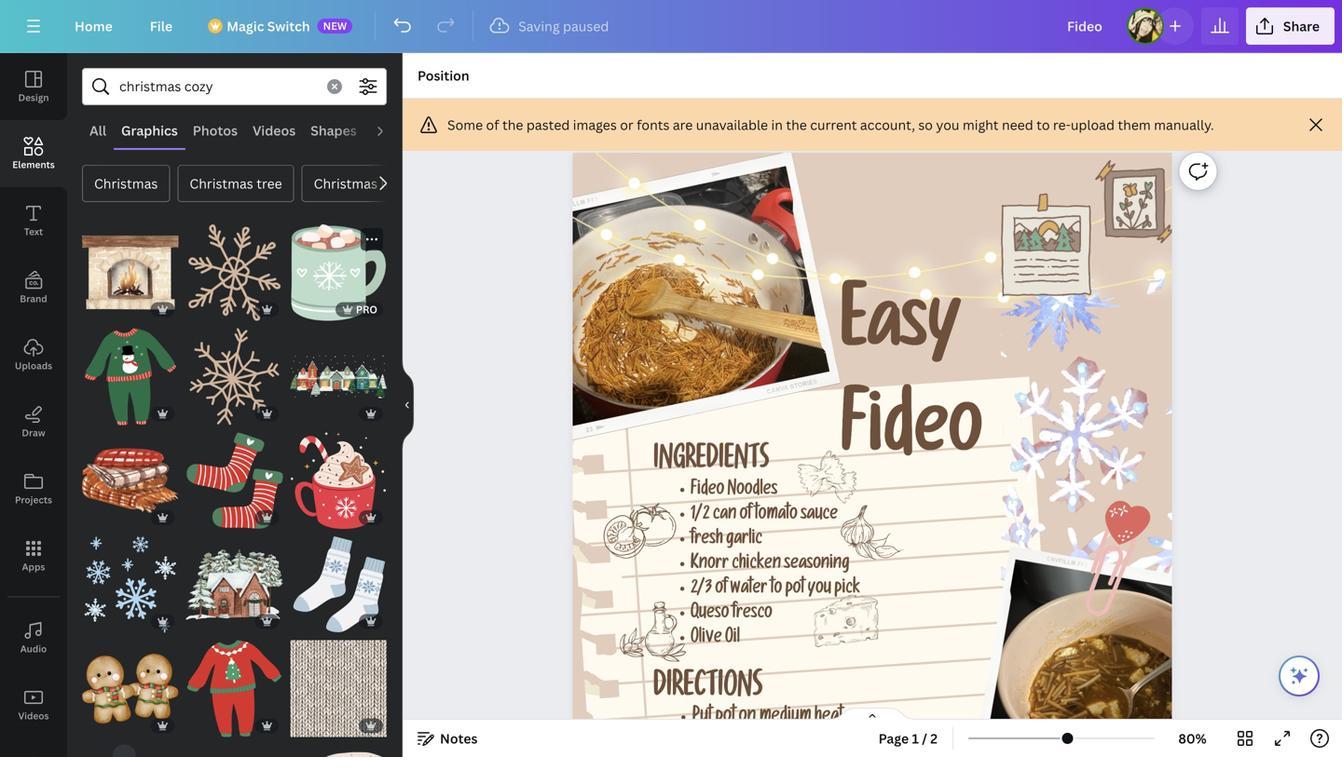 Task type: vqa. For each thing, say whether or not it's contained in the screenshot.
the right 'Flyer by Canva Creative Studio'
no



Task type: locate. For each thing, give the bounding box(es) containing it.
80%
[[1179, 730, 1207, 748]]

0 horizontal spatial audio
[[20, 643, 47, 656]]

0 vertical spatial of
[[486, 116, 499, 134]]

graphics
[[121, 122, 178, 139]]

canva assistant image
[[1288, 666, 1311, 688]]

fideo inside fideo noodles 1/2 can of tomato sauce
[[691, 483, 725, 501]]

show pages image
[[828, 708, 917, 723]]

snowflake image
[[186, 225, 283, 321], [186, 329, 283, 425]]

0 vertical spatial you
[[936, 116, 960, 134]]

pot down seasoning
[[786, 581, 805, 600]]

design button
[[0, 53, 67, 120]]

audio button up lights
[[364, 113, 417, 148]]

the left pasted
[[503, 116, 523, 134]]

flying blue snowflakes image
[[82, 537, 179, 634]]

tomato
[[755, 507, 798, 526]]

you right so
[[936, 116, 960, 134]]

christmas
[[94, 175, 158, 193], [190, 175, 253, 193], [314, 175, 378, 193]]

brand button
[[0, 255, 67, 322]]

1 vertical spatial pot
[[716, 709, 736, 729]]

1 horizontal spatial audio
[[372, 122, 409, 139]]

1 horizontal spatial christmas
[[190, 175, 253, 193]]

of inside knorr chicken seasoning 2/3 of water to pot you pick queso fresco olive oil
[[715, 581, 727, 600]]

knorr chicken seasoning 2/3 of water to pot you pick queso fresco olive oil
[[691, 557, 861, 650]]

snowy night in cozy christmas town city panorama. winter christmas village image
[[290, 329, 387, 425]]

1 vertical spatial videos
[[18, 710, 49, 723]]

2 vertical spatial of
[[715, 581, 727, 600]]

new
[[323, 19, 347, 33]]

fresh
[[691, 532, 723, 551]]

pot
[[786, 581, 805, 600], [716, 709, 736, 729]]

olive oil hand drawn image
[[620, 603, 687, 662]]

0 horizontal spatial the
[[503, 116, 523, 134]]

christmas lights button
[[302, 165, 427, 202]]

christmas tree cozy pajamas handdrawn illustration image
[[186, 641, 283, 738]]

of right '2/3' in the bottom right of the page
[[715, 581, 727, 600]]

switch
[[267, 17, 310, 35]]

1 vertical spatial to
[[771, 581, 782, 600]]

unavailable
[[696, 116, 768, 134]]

1 horizontal spatial of
[[715, 581, 727, 600]]

queso
[[691, 606, 729, 625]]

the
[[503, 116, 523, 134], [786, 116, 807, 134]]

ingredients
[[653, 449, 769, 478]]

1 vertical spatial of
[[740, 507, 752, 526]]

saving paused
[[519, 17, 609, 35]]

0 vertical spatial videos
[[253, 122, 296, 139]]

fideo for fideo noodles 1/2 can of tomato sauce
[[691, 483, 725, 501]]

of for fideo
[[740, 507, 752, 526]]

you down seasoning
[[808, 581, 832, 600]]

0 vertical spatial fideo
[[841, 400, 983, 478]]

1 vertical spatial videos button
[[0, 672, 67, 739]]

of
[[486, 116, 499, 134], [740, 507, 752, 526], [715, 581, 727, 600]]

audio up lights
[[372, 122, 409, 139]]

audio inside side panel tab list
[[20, 643, 47, 656]]

fideo for fideo
[[841, 400, 983, 478]]

draw
[[22, 427, 45, 440]]

christmas down graphics button
[[94, 175, 158, 193]]

0 horizontal spatial you
[[808, 581, 832, 600]]

2 horizontal spatial christmas
[[314, 175, 378, 193]]

2 horizontal spatial of
[[740, 507, 752, 526]]

2 snowflake image from the top
[[186, 329, 283, 425]]

0 horizontal spatial to
[[771, 581, 782, 600]]

2 christmas from the left
[[190, 175, 253, 193]]

3 christmas from the left
[[314, 175, 378, 193]]

of right can
[[740, 507, 752, 526]]

1 horizontal spatial the
[[786, 116, 807, 134]]

audio button
[[364, 113, 417, 148], [0, 605, 67, 672]]

0 horizontal spatial audio button
[[0, 605, 67, 672]]

0 vertical spatial audio
[[372, 122, 409, 139]]

uploads button
[[0, 322, 67, 389]]

videos button
[[245, 113, 303, 148], [0, 672, 67, 739]]

1
[[912, 730, 919, 748]]

cozy coffee mug image
[[290, 745, 387, 758]]

shapes
[[311, 122, 357, 139]]

magic switch
[[227, 17, 310, 35]]

1 vertical spatial fideo
[[691, 483, 725, 501]]

pot left on
[[716, 709, 736, 729]]

1 christmas from the left
[[94, 175, 158, 193]]

group
[[82, 214, 179, 321], [186, 225, 283, 321], [82, 318, 179, 425], [186, 318, 283, 425], [290, 318, 387, 425], [82, 422, 179, 530], [186, 422, 283, 530], [290, 422, 387, 530], [186, 526, 283, 634], [290, 526, 387, 634], [82, 537, 179, 634], [82, 630, 179, 738], [186, 630, 283, 738], [290, 630, 387, 738], [290, 734, 387, 758], [82, 745, 179, 758]]

fideo
[[841, 400, 983, 478], [691, 483, 725, 501]]

videos inside side panel tab list
[[18, 710, 49, 723]]

text
[[24, 226, 43, 238]]

of inside fideo noodles 1/2 can of tomato sauce
[[740, 507, 752, 526]]

audio down apps
[[20, 643, 47, 656]]

1 horizontal spatial to
[[1037, 116, 1050, 134]]

1 vertical spatial audio
[[20, 643, 47, 656]]

0 vertical spatial pot
[[786, 581, 805, 600]]

current
[[810, 116, 857, 134]]

christmas for christmas tree
[[190, 175, 253, 193]]

share button
[[1246, 7, 1335, 45]]

water
[[731, 581, 768, 600]]

them
[[1118, 116, 1151, 134]]

all button
[[82, 113, 114, 148]]

1 vertical spatial audio button
[[0, 605, 67, 672]]

christmas left tree
[[190, 175, 253, 193]]

christmas for christmas lights
[[314, 175, 378, 193]]

1 vertical spatial snowflake image
[[186, 329, 283, 425]]

pot inside knorr chicken seasoning 2/3 of water to pot you pick queso fresco olive oil
[[786, 581, 805, 600]]

the right in at the right of the page
[[786, 116, 807, 134]]

of right some
[[486, 116, 499, 134]]

apps button
[[0, 523, 67, 590]]

directions
[[653, 676, 763, 707]]

christmas tree
[[190, 175, 282, 193]]

1 horizontal spatial videos button
[[245, 113, 303, 148]]

watercolor cozy  winter house image
[[186, 537, 283, 634]]

position button
[[410, 61, 477, 90]]

0 vertical spatial videos button
[[245, 113, 303, 148]]

seasoning
[[784, 557, 850, 575]]

re-
[[1053, 116, 1071, 134]]

christmas lights
[[314, 175, 415, 193]]

christmas left lights
[[314, 175, 378, 193]]

christmas tree button
[[178, 165, 294, 202]]

photos button
[[185, 113, 245, 148]]

0 horizontal spatial videos
[[18, 710, 49, 723]]

hide image
[[402, 361, 414, 450]]

some
[[448, 116, 483, 134]]

can
[[713, 507, 737, 526]]

heat
[[815, 709, 843, 729]]

graphics button
[[114, 113, 185, 148]]

side panel tab list
[[0, 53, 67, 758]]

file
[[150, 17, 173, 35]]

magic
[[227, 17, 264, 35]]

1/2
[[691, 507, 710, 526]]

saving paused status
[[481, 15, 618, 37]]

1 horizontal spatial pot
[[786, 581, 805, 600]]

audio button down apps
[[0, 605, 67, 672]]

or
[[620, 116, 634, 134]]

to right "water" at the bottom right
[[771, 581, 782, 600]]

1 vertical spatial you
[[808, 581, 832, 600]]

0 vertical spatial audio button
[[364, 113, 417, 148]]

watercolor gingerbread image
[[82, 641, 179, 738]]

0 horizontal spatial christmas
[[94, 175, 158, 193]]

0 vertical spatial snowflake image
[[186, 225, 283, 321]]

snowflake image for 'christmas cozy pajamas handdrawn illustration' image
[[186, 329, 283, 425]]

1 horizontal spatial fideo
[[841, 400, 983, 478]]

pasted
[[527, 116, 570, 134]]

audio
[[372, 122, 409, 139], [20, 643, 47, 656]]

you
[[936, 116, 960, 134], [808, 581, 832, 600]]

elements button
[[0, 120, 67, 187]]

pick
[[835, 581, 861, 600]]

0 horizontal spatial fideo
[[691, 483, 725, 501]]

oil
[[725, 631, 740, 650]]

to left the re-
[[1037, 116, 1050, 134]]

1 snowflake image from the top
[[186, 225, 283, 321]]



Task type: describe. For each thing, give the bounding box(es) containing it.
tree
[[257, 175, 282, 193]]

text button
[[0, 187, 67, 255]]

home link
[[60, 7, 128, 45]]

farfalle pasta illustration image
[[798, 451, 857, 504]]

page 1 / 2
[[879, 730, 938, 748]]

page 1 / 2 button
[[871, 724, 945, 754]]

of for knorr
[[715, 581, 727, 600]]

need
[[1002, 116, 1034, 134]]

/
[[922, 730, 928, 748]]

fonts
[[637, 116, 670, 134]]

red christmas cup with cocoa and cream and gingerbread. minimalism, trending style. christmas atmosphere. scandinavian style. image
[[290, 433, 387, 530]]

christmas cozy pajamas handdrawn illustration image
[[82, 329, 179, 425]]

uploads
[[15, 360, 52, 372]]

warm cozy woolen socks image
[[290, 537, 387, 634]]

pro
[[356, 303, 378, 317]]

are
[[673, 116, 693, 134]]

share
[[1284, 17, 1320, 35]]

fresh garlic
[[691, 532, 763, 551]]

1 horizontal spatial you
[[936, 116, 960, 134]]

on
[[739, 709, 756, 729]]

cozy winter beanie vector image
[[82, 745, 179, 758]]

main menu bar
[[0, 0, 1343, 53]]

watercolor fireplace illustration image
[[82, 225, 179, 321]]

2 the from the left
[[786, 116, 807, 134]]

you inside knorr chicken seasoning 2/3 of water to pot you pick queso fresco olive oil
[[808, 581, 832, 600]]

to inside knorr chicken seasoning 2/3 of water to pot you pick queso fresco olive oil
[[771, 581, 782, 600]]

design
[[18, 91, 49, 104]]

apps
[[22, 561, 45, 574]]

elements
[[12, 158, 55, 171]]

christmas button
[[82, 165, 170, 202]]

some of the pasted images or fonts are unavailable in the current account, so you might need to re-upload them manually.
[[448, 116, 1214, 134]]

Search elements search field
[[119, 69, 316, 104]]

all
[[90, 122, 106, 139]]

shapes button
[[303, 113, 364, 148]]

page
[[879, 730, 909, 748]]

put
[[693, 709, 712, 729]]

position
[[418, 67, 470, 84]]

2/3
[[691, 581, 712, 600]]

knorr
[[691, 557, 729, 575]]

christmas for christmas
[[94, 175, 158, 193]]

1 horizontal spatial videos
[[253, 122, 296, 139]]

0 horizontal spatial videos button
[[0, 672, 67, 739]]

watercolor cozy blankets image
[[82, 433, 179, 530]]

file button
[[135, 7, 188, 45]]

projects
[[15, 494, 52, 507]]

easy
[[841, 295, 961, 373]]

notes button
[[410, 724, 485, 754]]

chicken
[[732, 557, 781, 575]]

might
[[963, 116, 999, 134]]

medium
[[760, 709, 812, 729]]

manually.
[[1154, 116, 1214, 134]]

account,
[[860, 116, 915, 134]]

winter holiday drinks mulled wine hot image
[[290, 225, 387, 321]]

photos
[[193, 122, 238, 139]]

garlic
[[726, 532, 763, 551]]

snowflake image for watercolor fireplace illustration image
[[186, 225, 283, 321]]

80% button
[[1163, 724, 1223, 754]]

notes
[[440, 730, 478, 748]]

0 vertical spatial to
[[1037, 116, 1050, 134]]

saving
[[519, 17, 560, 35]]

so
[[919, 116, 933, 134]]

in
[[772, 116, 783, 134]]

fideo noodles 1/2 can of tomato sauce
[[691, 483, 838, 526]]

1 the from the left
[[503, 116, 523, 134]]

fresco
[[732, 606, 773, 625]]

images
[[573, 116, 617, 134]]

brand
[[20, 293, 47, 305]]

olive
[[691, 631, 722, 650]]

1 horizontal spatial audio button
[[364, 113, 417, 148]]

gray realistic knitted seamless pattern. watercolor hand paint cozy warm knit texture image
[[290, 641, 387, 738]]

paused
[[563, 17, 609, 35]]

projects button
[[0, 456, 67, 523]]

lights
[[381, 175, 415, 193]]

sauce
[[801, 507, 838, 526]]

noodles
[[728, 483, 778, 501]]

2
[[931, 730, 938, 748]]

Design title text field
[[1053, 7, 1120, 45]]

0 horizontal spatial pot
[[716, 709, 736, 729]]

christmas cozy socks handdrawn illustration image
[[186, 433, 283, 530]]

0 horizontal spatial of
[[486, 116, 499, 134]]

pro group
[[290, 225, 387, 321]]

home
[[75, 17, 113, 35]]

draw button
[[0, 389, 67, 456]]

put pot on medium heat
[[693, 709, 843, 729]]

upload
[[1071, 116, 1115, 134]]



